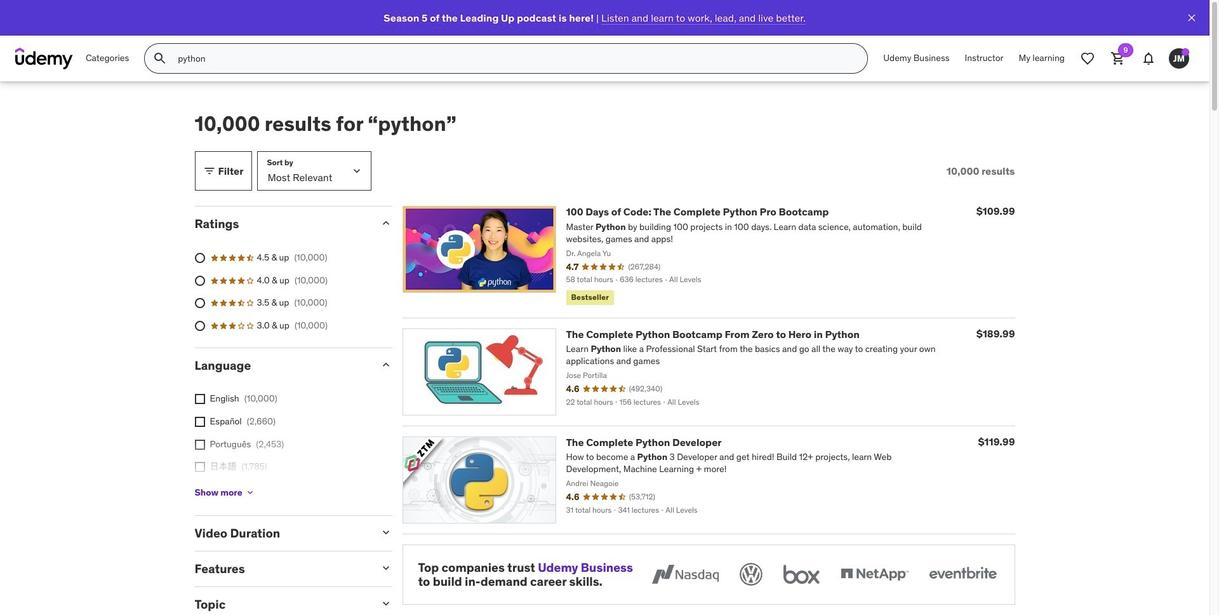 Task type: describe. For each thing, give the bounding box(es) containing it.
netapp image
[[838, 560, 911, 588]]

box image
[[781, 560, 823, 588]]

udemy image
[[15, 48, 73, 69]]

close image
[[1186, 11, 1199, 24]]

submit search image
[[153, 51, 168, 66]]

3 xsmall image from the top
[[195, 439, 205, 450]]

2 xsmall image from the top
[[195, 417, 205, 427]]

Search for anything text field
[[176, 48, 853, 69]]

4 xsmall image from the top
[[195, 462, 205, 472]]

shopping cart with 9 items image
[[1111, 51, 1127, 66]]

1 vertical spatial small image
[[380, 358, 392, 371]]



Task type: locate. For each thing, give the bounding box(es) containing it.
small image
[[380, 217, 392, 230], [380, 526, 392, 539], [380, 562, 392, 574]]

eventbrite image
[[927, 560, 1000, 588]]

2 vertical spatial small image
[[380, 562, 392, 574]]

1 small image from the top
[[380, 217, 392, 230]]

small image
[[203, 165, 216, 178], [380, 358, 392, 371], [380, 597, 392, 610]]

you have alerts image
[[1182, 48, 1190, 56]]

wishlist image
[[1081, 51, 1096, 66]]

nasdaq image
[[649, 560, 722, 588]]

notifications image
[[1142, 51, 1157, 66]]

2 small image from the top
[[380, 526, 392, 539]]

2 vertical spatial small image
[[380, 597, 392, 610]]

status
[[947, 165, 1016, 177]]

0 vertical spatial small image
[[203, 165, 216, 178]]

3 small image from the top
[[380, 562, 392, 574]]

volkswagen image
[[737, 560, 765, 588]]

xsmall image
[[195, 394, 205, 404], [195, 417, 205, 427], [195, 439, 205, 450], [195, 462, 205, 472]]

xsmall image
[[245, 488, 255, 498]]

1 vertical spatial small image
[[380, 526, 392, 539]]

0 vertical spatial small image
[[380, 217, 392, 230]]

1 xsmall image from the top
[[195, 394, 205, 404]]



Task type: vqa. For each thing, say whether or not it's contained in the screenshot.
"Eventbrite" image
yes



